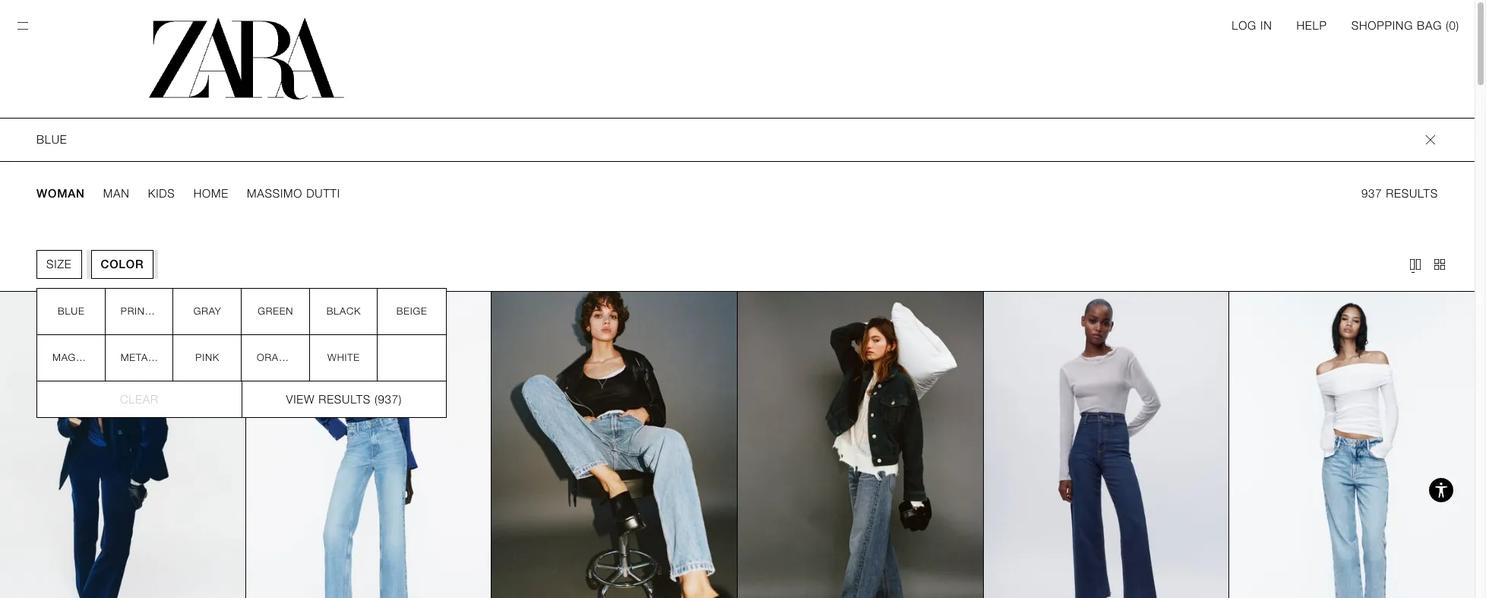Task type: locate. For each thing, give the bounding box(es) containing it.
Search for an item, color, collection... field
[[36, 119, 1423, 161]]

woman button
[[36, 186, 85, 201]]

(
[[1446, 19, 1449, 33]]

help
[[1297, 19, 1327, 33]]

image 0 of zw marine straight high rise jeans from zara image
[[984, 291, 1229, 598]]

zoom change image
[[1408, 257, 1423, 272]]

(937)
[[375, 392, 402, 406]]

kids button
[[148, 186, 175, 201]]

0 vertical spatial results
[[1386, 187, 1439, 201]]

accessibility image
[[1426, 475, 1457, 505]]

image 0 of high-waisted full length z1975 straight leg jeans from zara image
[[246, 291, 491, 598]]

kids
[[148, 187, 175, 201]]

image 0 of mid-rise trf loose fit jeans from zara image
[[738, 291, 983, 598]]

massimo
[[247, 187, 303, 201]]

metallic
[[121, 352, 170, 363]]

in
[[1261, 19, 1272, 33]]

results right 937
[[1386, 187, 1439, 201]]

massimo dutti
[[247, 187, 340, 201]]

results
[[1386, 187, 1439, 201], [319, 392, 371, 406]]

1 horizontal spatial results
[[1386, 187, 1439, 201]]

log
[[1232, 19, 1257, 33]]

clear
[[120, 392, 159, 406]]

log in link
[[1232, 18, 1272, 33]]

clear button
[[37, 381, 241, 417]]

color
[[101, 258, 144, 271]]

home button
[[193, 186, 229, 201]]

help link
[[1297, 18, 1327, 33]]

view results (937)
[[286, 392, 402, 406]]

results down white
[[319, 392, 371, 406]]

None field
[[0, 118, 1475, 162]]

results for 937
[[1386, 187, 1439, 201]]

1 vertical spatial results
[[319, 392, 371, 406]]

green
[[258, 305, 294, 317]]

bag
[[1417, 19, 1442, 33]]

man button
[[103, 186, 130, 201]]

beige
[[397, 305, 427, 317]]

0 status
[[1449, 19, 1456, 33]]

0 horizontal spatial results
[[319, 392, 371, 406]]

size
[[46, 258, 72, 271]]



Task type: vqa. For each thing, say whether or not it's contained in the screenshot.
Black
yes



Task type: describe. For each thing, give the bounding box(es) containing it.
shopping bag ( 0 )
[[1352, 19, 1460, 33]]

pink
[[195, 352, 220, 363]]

zara logo united states. go to homepage image
[[149, 18, 344, 100]]

man
[[103, 187, 130, 201]]

zoom change image
[[1432, 257, 1448, 272]]

dutti
[[306, 187, 340, 201]]

home
[[193, 187, 229, 201]]

log in
[[1232, 19, 1272, 33]]

image 0 of trf straight leg jeans with a high waist from zara image
[[492, 291, 737, 598]]

size button
[[36, 250, 82, 279]]

massimo dutti button
[[247, 186, 340, 201]]

black
[[327, 305, 361, 317]]

gray
[[194, 305, 222, 317]]

results for view
[[319, 392, 371, 406]]

shopping
[[1352, 19, 1414, 33]]

woman
[[36, 187, 85, 201]]

937 results
[[1362, 187, 1439, 201]]

magenta
[[52, 352, 102, 363]]

white
[[328, 352, 360, 363]]

orange
[[257, 352, 301, 363]]

view
[[286, 392, 315, 406]]

image 0 of high rise z1975 straight leg jeans from zara image
[[1230, 291, 1475, 598]]

open menu image
[[15, 18, 30, 33]]

937
[[1362, 187, 1383, 201]]

color button
[[91, 250, 154, 279]]

blue
[[58, 305, 85, 317]]

printed
[[121, 305, 165, 317]]

image 0 of double-breasted velvet jacket zw collection from zara image
[[0, 291, 245, 598]]

0
[[1449, 19, 1456, 33]]

)
[[1456, 19, 1460, 33]]



